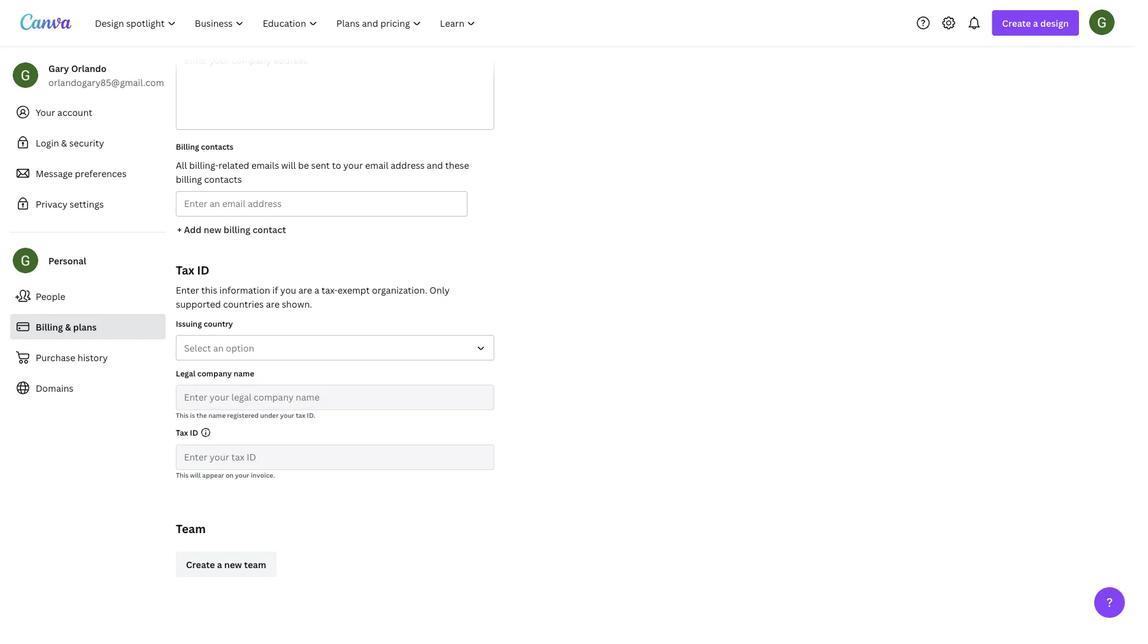 Task type: locate. For each thing, give the bounding box(es) containing it.
enter
[[176, 284, 199, 296]]

2 horizontal spatial a
[[1034, 17, 1039, 29]]

& left the plans
[[65, 321, 71, 333]]

billing
[[176, 141, 199, 152], [36, 321, 63, 333]]

login & security link
[[10, 130, 166, 156]]

are down if
[[266, 298, 280, 310]]

1 vertical spatial your
[[280, 411, 295, 420]]

2 tax from the top
[[176, 427, 188, 438]]

1 horizontal spatial are
[[299, 284, 312, 296]]

is
[[190, 411, 195, 420]]

0 vertical spatial billing
[[176, 173, 202, 185]]

create down team
[[186, 559, 215, 571]]

1 vertical spatial new
[[224, 559, 242, 571]]

&
[[61, 137, 67, 149], [65, 321, 71, 333]]

1 vertical spatial a
[[314, 284, 319, 296]]

2 vertical spatial a
[[217, 559, 222, 571]]

2 this from the top
[[176, 471, 189, 480]]

a left team
[[217, 559, 222, 571]]

message
[[36, 167, 73, 179]]

& right the "login"
[[61, 137, 67, 149]]

+ add new billing contact button
[[176, 217, 287, 242]]

1 vertical spatial id
[[190, 427, 198, 438]]

& inside "link"
[[61, 137, 67, 149]]

0 vertical spatial this
[[176, 411, 189, 420]]

1 tax from the top
[[176, 262, 194, 278]]

id down is
[[190, 427, 198, 438]]

0 horizontal spatial new
[[204, 223, 222, 236]]

2 horizontal spatial your
[[344, 159, 363, 171]]

contacts up billing-
[[201, 141, 234, 152]]

1 vertical spatial this
[[176, 471, 189, 480]]

tax id enter this information if you are a tax-exempt organization. only supported countries are shown.
[[176, 262, 450, 310]]

contacts down related
[[204, 173, 242, 185]]

1 horizontal spatial will
[[281, 159, 296, 171]]

1 vertical spatial billing
[[224, 223, 251, 236]]

0 horizontal spatial a
[[217, 559, 222, 571]]

1 horizontal spatial a
[[314, 284, 319, 296]]

1 horizontal spatial your
[[280, 411, 295, 420]]

0 vertical spatial are
[[299, 284, 312, 296]]

team
[[244, 559, 266, 571]]

1 horizontal spatial name
[[234, 368, 254, 379]]

create a new team button
[[176, 552, 277, 577]]

new right add
[[204, 223, 222, 236]]

privacy settings
[[36, 198, 104, 210]]

tax for tax id enter this information if you are a tax-exempt organization. only supported countries are shown.
[[176, 262, 194, 278]]

0 vertical spatial tax
[[176, 262, 194, 278]]

team
[[176, 521, 206, 537]]

1 vertical spatial create
[[186, 559, 215, 571]]

are
[[299, 284, 312, 296], [266, 298, 280, 310]]

message preferences
[[36, 167, 127, 179]]

new for team
[[224, 559, 242, 571]]

0 horizontal spatial will
[[190, 471, 201, 480]]

your
[[36, 106, 55, 118]]

id up 'this'
[[197, 262, 210, 278]]

a for create a new team
[[217, 559, 222, 571]]

name
[[234, 368, 254, 379], [209, 411, 226, 420]]

top level navigation element
[[87, 10, 487, 36]]

create inside create a new team button
[[186, 559, 215, 571]]

an
[[213, 342, 224, 354]]

emails
[[252, 159, 279, 171]]

1 vertical spatial name
[[209, 411, 226, 420]]

new for billing
[[204, 223, 222, 236]]

tax down legal
[[176, 427, 188, 438]]

1 horizontal spatial billing
[[176, 141, 199, 152]]

billing down people
[[36, 321, 63, 333]]

and
[[427, 159, 443, 171]]

0 vertical spatial billing
[[176, 141, 199, 152]]

your account
[[36, 106, 92, 118]]

0 vertical spatial will
[[281, 159, 296, 171]]

1 vertical spatial billing
[[36, 321, 63, 333]]

country
[[204, 318, 233, 329]]

will left be at left
[[281, 159, 296, 171]]

tax up the enter
[[176, 262, 194, 278]]

create for create a new team
[[186, 559, 215, 571]]

billing down all
[[176, 173, 202, 185]]

1 this from the top
[[176, 411, 189, 420]]

your
[[344, 159, 363, 171], [280, 411, 295, 420], [235, 471, 249, 480]]

0 vertical spatial &
[[61, 137, 67, 149]]

this
[[176, 411, 189, 420], [176, 471, 189, 480]]

registered
[[227, 411, 259, 420]]

id
[[197, 262, 210, 278], [190, 427, 198, 438]]

tax id
[[176, 427, 198, 438]]

a
[[1034, 17, 1039, 29], [314, 284, 319, 296], [217, 559, 222, 571]]

information
[[220, 284, 270, 296]]

0 horizontal spatial create
[[186, 559, 215, 571]]

preferences
[[75, 167, 127, 179]]

create a design button
[[993, 10, 1080, 36]]

a left design on the right of the page
[[1034, 17, 1039, 29]]

related
[[219, 159, 249, 171]]

0 horizontal spatial billing
[[36, 321, 63, 333]]

a inside dropdown button
[[1034, 17, 1039, 29]]

this left appear
[[176, 471, 189, 480]]

tax-
[[322, 284, 338, 296]]

create
[[1003, 17, 1032, 29], [186, 559, 215, 571]]

people link
[[10, 284, 166, 309]]

invoice.
[[251, 471, 275, 480]]

history
[[78, 352, 108, 364]]

this will appear on your invoice.
[[176, 471, 275, 480]]

1 vertical spatial &
[[65, 321, 71, 333]]

your left tax
[[280, 411, 295, 420]]

your account link
[[10, 99, 166, 125]]

1 horizontal spatial create
[[1003, 17, 1032, 29]]

2 vertical spatial your
[[235, 471, 249, 480]]

create left design on the right of the page
[[1003, 17, 1032, 29]]

billing
[[176, 173, 202, 185], [224, 223, 251, 236]]

all
[[176, 159, 187, 171]]

this for this is the name registered under your tax id.
[[176, 411, 189, 420]]

a inside button
[[217, 559, 222, 571]]

purchase history link
[[10, 345, 166, 370]]

1 horizontal spatial new
[[224, 559, 242, 571]]

name down "option"
[[234, 368, 254, 379]]

create inside 'create a design' dropdown button
[[1003, 17, 1032, 29]]

billing-
[[189, 159, 219, 171]]

be
[[298, 159, 309, 171]]

orlandogary85@gmail.com
[[48, 76, 164, 88]]

new left team
[[224, 559, 242, 571]]

will left appear
[[190, 471, 201, 480]]

billing contacts
[[176, 141, 234, 152]]

your right to at left top
[[344, 159, 363, 171]]

1 vertical spatial contacts
[[204, 173, 242, 185]]

orlando
[[71, 62, 107, 74]]

create for create a design
[[1003, 17, 1032, 29]]

tax inside tax id enter this information if you are a tax-exempt organization. only supported countries are shown.
[[176, 262, 194, 278]]

people
[[36, 290, 65, 302]]

message preferences link
[[10, 161, 166, 186]]

this left is
[[176, 411, 189, 420]]

name right the
[[209, 411, 226, 420]]

issuing
[[176, 318, 202, 329]]

id inside tax id enter this information if you are a tax-exempt organization. only supported countries are shown.
[[197, 262, 210, 278]]

are up shown.
[[299, 284, 312, 296]]

contacts
[[201, 141, 234, 152], [204, 173, 242, 185]]

billing up all
[[176, 141, 199, 152]]

your right on
[[235, 471, 249, 480]]

0 horizontal spatial are
[[266, 298, 280, 310]]

billing left contact
[[224, 223, 251, 236]]

tax for tax id
[[176, 427, 188, 438]]

0 vertical spatial new
[[204, 223, 222, 236]]

+
[[177, 223, 182, 236]]

1 vertical spatial are
[[266, 298, 280, 310]]

0 vertical spatial contacts
[[201, 141, 234, 152]]

Enter your company address text field
[[177, 47, 494, 129]]

1 vertical spatial tax
[[176, 427, 188, 438]]

appear
[[202, 471, 224, 480]]

id for tax id
[[190, 427, 198, 438]]

0 horizontal spatial billing
[[176, 173, 202, 185]]

will
[[281, 159, 296, 171], [190, 471, 201, 480]]

0 vertical spatial your
[[344, 159, 363, 171]]

1 horizontal spatial billing
[[224, 223, 251, 236]]

login & security
[[36, 137, 104, 149]]

0 vertical spatial name
[[234, 368, 254, 379]]

new
[[204, 223, 222, 236], [224, 559, 242, 571]]

a left tax-
[[314, 284, 319, 296]]

security
[[69, 137, 104, 149]]

0 vertical spatial id
[[197, 262, 210, 278]]

0 vertical spatial create
[[1003, 17, 1032, 29]]

0 vertical spatial a
[[1034, 17, 1039, 29]]



Task type: vqa. For each thing, say whether or not it's contained in the screenshot.
middle Magic
no



Task type: describe. For each thing, give the bounding box(es) containing it.
email
[[365, 159, 389, 171]]

billing for billing contacts
[[176, 141, 199, 152]]

settings
[[70, 198, 104, 210]]

legal company name
[[176, 368, 254, 379]]

will inside the all billing-related emails will be sent to your email address and these billing contacts
[[281, 159, 296, 171]]

Enter your legal company name text field
[[184, 386, 486, 410]]

address
[[391, 159, 425, 171]]

legal
[[176, 368, 196, 379]]

account
[[57, 106, 92, 118]]

billing for billing & plans
[[36, 321, 63, 333]]

a for create a design
[[1034, 17, 1039, 29]]

0 horizontal spatial your
[[235, 471, 249, 480]]

+ add new billing contact
[[177, 223, 286, 236]]

gary orlando orlandogary85@gmail.com
[[48, 62, 164, 88]]

this for this will appear on your invoice.
[[176, 471, 189, 480]]

purchase
[[36, 352, 75, 364]]

& for login
[[61, 137, 67, 149]]

select
[[184, 342, 211, 354]]

you
[[280, 284, 296, 296]]

to
[[332, 159, 341, 171]]

domains link
[[10, 375, 166, 401]]

plans
[[73, 321, 97, 333]]

create a design
[[1003, 17, 1070, 29]]

billing & plans link
[[10, 314, 166, 340]]

privacy settings link
[[10, 191, 166, 217]]

create a new team
[[186, 559, 266, 571]]

all billing-related emails will be sent to your email address and these billing contacts
[[176, 159, 469, 185]]

& for billing
[[65, 321, 71, 333]]

company
[[197, 368, 232, 379]]

exempt
[[338, 284, 370, 296]]

gary orlando image
[[1090, 9, 1115, 35]]

option
[[226, 342, 254, 354]]

under
[[260, 411, 279, 420]]

Select an option button
[[176, 335, 495, 361]]

login
[[36, 137, 59, 149]]

only
[[430, 284, 450, 296]]

id.
[[307, 411, 315, 420]]

purchase history
[[36, 352, 108, 364]]

a inside tax id enter this information if you are a tax-exempt organization. only supported countries are shown.
[[314, 284, 319, 296]]

domains
[[36, 382, 74, 394]]

contact
[[253, 223, 286, 236]]

gary
[[48, 62, 69, 74]]

Enter your tax ID text field
[[184, 446, 486, 470]]

tax
[[296, 411, 306, 420]]

1 vertical spatial will
[[190, 471, 201, 480]]

these
[[446, 159, 469, 171]]

supported
[[176, 298, 221, 310]]

countries
[[223, 298, 264, 310]]

organization.
[[372, 284, 428, 296]]

select an option
[[184, 342, 254, 354]]

shown.
[[282, 298, 312, 310]]

billing inside the all billing-related emails will be sent to your email address and these billing contacts
[[176, 173, 202, 185]]

this is the name registered under your tax id.
[[176, 411, 315, 420]]

sent
[[311, 159, 330, 171]]

personal
[[48, 255, 86, 267]]

on
[[226, 471, 234, 480]]

the
[[197, 411, 207, 420]]

billing inside button
[[224, 223, 251, 236]]

privacy
[[36, 198, 67, 210]]

billing & plans
[[36, 321, 97, 333]]

if
[[272, 284, 278, 296]]

add
[[184, 223, 202, 236]]

contacts inside the all billing-related emails will be sent to your email address and these billing contacts
[[204, 173, 242, 185]]

this
[[201, 284, 217, 296]]

design
[[1041, 17, 1070, 29]]

issuing country
[[176, 318, 233, 329]]

Enter an email address text field
[[184, 192, 460, 216]]

your inside the all billing-related emails will be sent to your email address and these billing contacts
[[344, 159, 363, 171]]

id for tax id enter this information if you are a tax-exempt organization. only supported countries are shown.
[[197, 262, 210, 278]]

0 horizontal spatial name
[[209, 411, 226, 420]]



